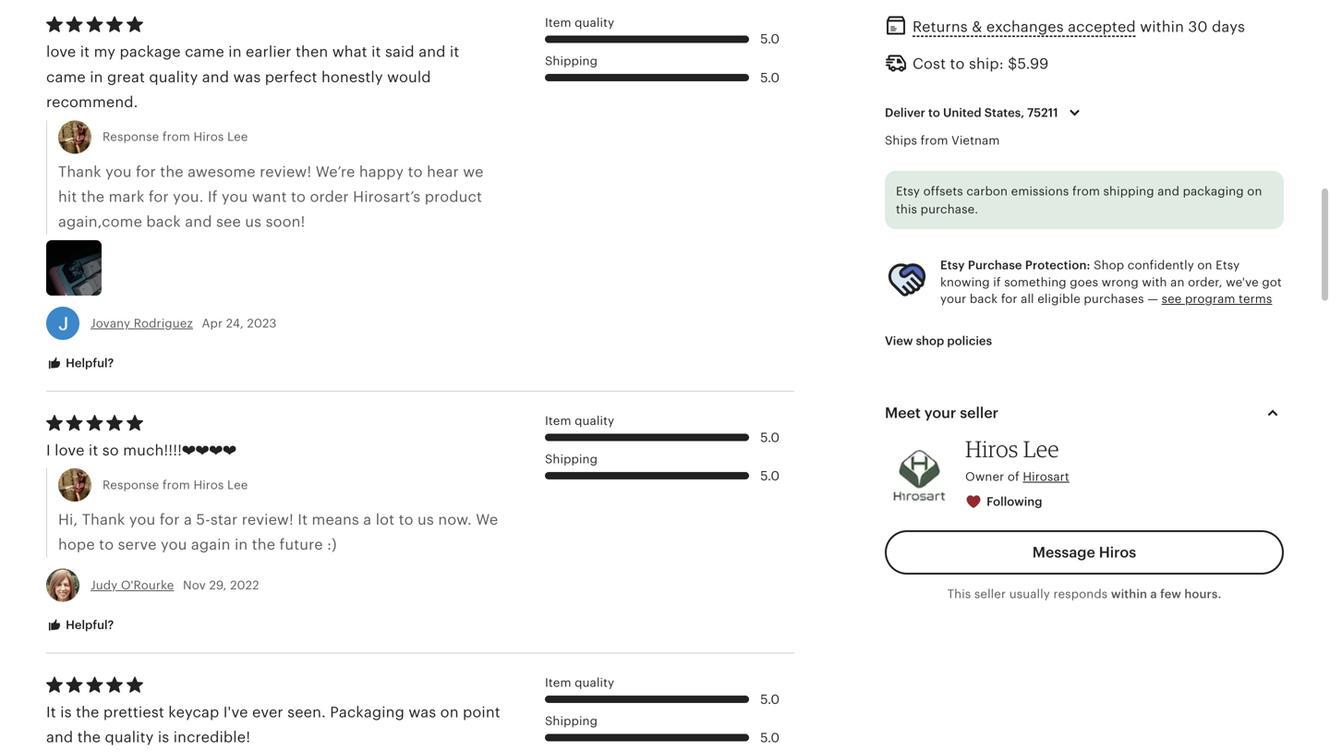 Task type: describe. For each thing, give the bounding box(es) containing it.
etsy purchase protection:
[[940, 258, 1091, 272]]

hi,
[[58, 511, 78, 528]]

you right if
[[222, 188, 248, 205]]

within for 30
[[1140, 18, 1184, 35]]

order,
[[1188, 275, 1223, 289]]

deliver to united states, 75211
[[885, 106, 1058, 119]]

it left my
[[80, 44, 90, 60]]

to up soon!
[[291, 188, 306, 205]]

it is the prettiest keycap i've ever seen. packaging was on point and the quality is incredible!
[[46, 704, 500, 746]]

something
[[1004, 275, 1067, 289]]

quality inside love it my package came in earlier then what it said and it came in great quality and was perfect honestly would recommend.
[[149, 69, 198, 85]]

was inside love it my package came in earlier then what it said and it came in great quality and was perfect honestly would recommend.
[[233, 69, 261, 85]]

incredible!
[[173, 729, 250, 746]]

cost
[[913, 56, 946, 72]]

item for hi, thank you for a 5-star review! it means a lot to us now. we hope to serve you again in the future :)
[[545, 414, 571, 428]]

judy o'rourke nov 29, 2022
[[91, 578, 259, 592]]

would
[[387, 69, 431, 85]]

2023
[[247, 316, 277, 330]]

said
[[385, 44, 415, 60]]

for left 'you.'
[[149, 188, 169, 205]]

accepted
[[1068, 18, 1136, 35]]

shipping for hi, thank you for a 5-star review! it means a lot to us now. we hope to serve you again in the future :)
[[545, 452, 598, 466]]

love inside love it my package came in earlier then what it said and it came in great quality and was perfect honestly would recommend.
[[46, 44, 76, 60]]

for inside shop confidently on etsy knowing if something goes wrong with an order, we've got your back for all eligible purchases —
[[1001, 292, 1018, 306]]

2 horizontal spatial a
[[1150, 587, 1157, 601]]

purchase
[[968, 258, 1022, 272]]

my
[[94, 44, 116, 60]]

days
[[1212, 18, 1245, 35]]

1 horizontal spatial is
[[158, 729, 169, 746]]

ship:
[[969, 56, 1004, 72]]

back inside shop confidently on etsy knowing if something goes wrong with an order, we've got your back for all eligible purchases —
[[970, 292, 998, 306]]

was inside it is the prettiest keycap i've ever seen. packaging was on point and the quality is incredible!
[[409, 704, 436, 720]]

0 horizontal spatial came
[[46, 69, 86, 85]]

exchanges
[[986, 18, 1064, 35]]

united
[[943, 106, 982, 119]]

5 5.0 from the top
[[760, 692, 780, 706]]

and inside it is the prettiest keycap i've ever seen. packaging was on point and the quality is incredible!
[[46, 729, 73, 746]]

for inside hi, thank you for a 5-star review! it means a lot to us now. we hope to serve you again in the future :)
[[160, 511, 180, 528]]

2022
[[230, 578, 259, 592]]

item for thank you for the awesome review! we're happy to hear we hit the mark for you. if you want to order hirosart's product again,come back and see us soon!
[[545, 16, 571, 29]]

packaging
[[1183, 184, 1244, 198]]

states,
[[984, 106, 1024, 119]]

on inside etsy offsets carbon emissions from shipping and packaging on this purchase.
[[1247, 184, 1262, 198]]

we've
[[1226, 275, 1259, 289]]

purchase.
[[921, 202, 978, 216]]

recommend.
[[46, 94, 138, 110]]

you.
[[173, 188, 204, 205]]

:)
[[327, 536, 337, 553]]

with
[[1142, 275, 1167, 289]]

1 vertical spatial love
[[55, 442, 85, 458]]

i
[[46, 442, 51, 458]]

hit
[[58, 188, 77, 205]]

from right ships
[[921, 133, 948, 147]]

hiros inside hiros lee owner of hirosart
[[965, 435, 1019, 462]]

message hiros button
[[885, 530, 1284, 575]]

purchases
[[1084, 292, 1144, 306]]

knowing
[[940, 275, 990, 289]]

deliver
[[885, 106, 925, 119]]

packaging
[[330, 704, 405, 720]]

see program terms link
[[1162, 292, 1272, 306]]

to left the hear
[[408, 163, 423, 180]]

3 item from the top
[[545, 676, 571, 690]]

hiros up 5-
[[193, 478, 224, 492]]

got
[[1262, 275, 1282, 289]]

following button
[[951, 485, 1058, 519]]

view shop policies button
[[871, 324, 1006, 357]]

i've
[[223, 704, 248, 720]]

1 vertical spatial seller
[[974, 587, 1006, 601]]

3 5.0 from the top
[[760, 430, 780, 445]]

returns & exchanges accepted button
[[913, 13, 1136, 40]]

now.
[[438, 511, 472, 528]]

message
[[1033, 544, 1095, 561]]

shipping
[[1103, 184, 1154, 198]]

you up 'mark'
[[105, 163, 132, 180]]

item quality for thank you for the awesome review! we're happy to hear we hit the mark for you. if you want to order hirosart's product again,come back and see us soon!
[[545, 16, 614, 29]]

confidently
[[1128, 258, 1194, 272]]

and inside thank you for the awesome review! we're happy to hear we hit the mark for you. if you want to order hirosart's product again,come back and see us soon!
[[185, 214, 212, 230]]

hirosart's
[[353, 188, 421, 205]]

etsy inside shop confidently on etsy knowing if something goes wrong with an order, we've got your back for all eligible purchases —
[[1216, 258, 1240, 272]]

0 vertical spatial in
[[228, 44, 242, 60]]

we
[[463, 163, 484, 180]]

1 horizontal spatial a
[[363, 511, 372, 528]]

it left said
[[371, 44, 381, 60]]

seller inside dropdown button
[[960, 405, 999, 421]]

hope
[[58, 536, 95, 553]]

etsy for etsy offsets carbon emissions from shipping and packaging on this purchase.
[[896, 184, 920, 198]]

your inside shop confidently on etsy knowing if something goes wrong with an order, we've got your back for all eligible purchases —
[[940, 292, 966, 306]]

thank inside thank you for the awesome review! we're happy to hear we hit the mark for you. if you want to order hirosart's product again,come back and see us soon!
[[58, 163, 101, 180]]

serve
[[118, 536, 157, 553]]

happy
[[359, 163, 404, 180]]

1 helpful? button from the top
[[32, 346, 128, 381]]

program
[[1185, 292, 1235, 306]]

star
[[210, 511, 238, 528]]

usually
[[1009, 587, 1050, 601]]

order
[[310, 188, 349, 205]]

it inside it is the prettiest keycap i've ever seen. packaging was on point and the quality is incredible!
[[46, 704, 56, 720]]

3 shipping from the top
[[545, 714, 598, 728]]

love it my package came in earlier then what it said and it came in great quality and was perfect honestly would recommend.
[[46, 44, 459, 110]]

jovany
[[91, 316, 130, 330]]

prettiest
[[103, 704, 164, 720]]

lot
[[376, 511, 395, 528]]

owner
[[965, 470, 1004, 484]]

it right said
[[450, 44, 459, 60]]

thank you for the awesome review! we're happy to hear we hit the mark for you. if you want to order hirosart's product again,come back and see us soon!
[[58, 163, 484, 230]]

from down much!!!!❤❤❤❤
[[162, 478, 190, 492]]

ever
[[252, 704, 283, 720]]

your inside meet your seller dropdown button
[[924, 405, 956, 421]]

lee for we
[[227, 478, 248, 492]]

1 5.0 from the top
[[760, 32, 780, 46]]

an
[[1171, 275, 1185, 289]]

on inside it is the prettiest keycap i've ever seen. packaging was on point and the quality is incredible!
[[440, 704, 459, 720]]

you right serve
[[161, 536, 187, 553]]

quality inside it is the prettiest keycap i've ever seen. packaging was on point and the quality is incredible!
[[105, 729, 154, 746]]

6 5.0 from the top
[[760, 730, 780, 745]]

cost to ship: $ 5.99
[[913, 56, 1049, 72]]

returns
[[913, 18, 968, 35]]

hiros inside button
[[1099, 544, 1136, 561]]

4 5.0 from the top
[[760, 468, 780, 483]]

for up 'mark'
[[136, 163, 156, 180]]

perfect
[[265, 69, 317, 85]]

soon!
[[266, 214, 305, 230]]

etsy offsets carbon emissions from shipping and packaging on this purchase.
[[896, 184, 1262, 216]]

deliver to united states, 75211 button
[[871, 93, 1100, 132]]

1 horizontal spatial came
[[185, 44, 224, 60]]

30
[[1188, 18, 1208, 35]]

from inside etsy offsets carbon emissions from shipping and packaging on this purchase.
[[1072, 184, 1100, 198]]

point
[[463, 704, 500, 720]]

75211
[[1027, 106, 1058, 119]]

you up serve
[[129, 511, 156, 528]]

jovany rodriguez added a photo of their purchase image
[[46, 240, 102, 295]]

etsy for etsy purchase protection:
[[940, 258, 965, 272]]

offsets
[[923, 184, 963, 198]]



Task type: vqa. For each thing, say whether or not it's contained in the screenshot.
Hiros Lee image
yes



Task type: locate. For each thing, give the bounding box(es) containing it.
eligible
[[1038, 292, 1081, 306]]

thank inside hi, thank you for a 5-star review! it means a lot to us now. we hope to serve you again in the future :)
[[82, 511, 125, 528]]

0 vertical spatial response from hiros lee
[[103, 130, 248, 144]]

0 vertical spatial on
[[1247, 184, 1262, 198]]

we
[[476, 511, 498, 528]]

back down if
[[970, 292, 998, 306]]

thank right hi, at the bottom of page
[[82, 511, 125, 528]]

2 5.0 from the top
[[760, 70, 780, 85]]

1 horizontal spatial on
[[1198, 258, 1213, 272]]

seller
[[960, 405, 999, 421], [974, 587, 1006, 601]]

what
[[332, 44, 367, 60]]

the inside hi, thank you for a 5-star review! it means a lot to us now. we hope to serve you again in the future :)
[[252, 536, 275, 553]]

0 vertical spatial it
[[298, 511, 308, 528]]

hours.
[[1185, 587, 1222, 601]]

0 vertical spatial came
[[185, 44, 224, 60]]

0 vertical spatial thank
[[58, 163, 101, 180]]

view shop policies
[[885, 334, 992, 348]]

helpful? button down jovany
[[32, 346, 128, 381]]

it left so
[[89, 442, 98, 458]]

see down if
[[216, 214, 241, 230]]

love
[[46, 44, 76, 60], [55, 442, 85, 458]]

us left now.
[[418, 511, 434, 528]]

etsy up this
[[896, 184, 920, 198]]

for left 5-
[[160, 511, 180, 528]]

1 vertical spatial shipping
[[545, 452, 598, 466]]

nov
[[183, 578, 206, 592]]

2 response from hiros lee from the top
[[103, 478, 248, 492]]

it inside hi, thank you for a 5-star review! it means a lot to us now. we hope to serve you again in the future :)
[[298, 511, 308, 528]]

came
[[185, 44, 224, 60], [46, 69, 86, 85]]

2 vertical spatial on
[[440, 704, 459, 720]]

hiros up owner
[[965, 435, 1019, 462]]

—
[[1147, 292, 1158, 306]]

0 horizontal spatial on
[[440, 704, 459, 720]]

1 horizontal spatial it
[[298, 511, 308, 528]]

2 vertical spatial in
[[235, 536, 248, 553]]

and inside etsy offsets carbon emissions from shipping and packaging on this purchase.
[[1158, 184, 1180, 198]]

hiros lee image
[[885, 440, 954, 509]]

response from hiros lee for for
[[103, 478, 248, 492]]

2 item quality from the top
[[545, 414, 614, 428]]

0 vertical spatial helpful? button
[[32, 346, 128, 381]]

2 vertical spatial item quality
[[545, 676, 614, 690]]

a left few
[[1150, 587, 1157, 601]]

great
[[107, 69, 145, 85]]

0 horizontal spatial see
[[216, 214, 241, 230]]

$
[[1008, 56, 1018, 72]]

0 vertical spatial was
[[233, 69, 261, 85]]

0 vertical spatial seller
[[960, 405, 999, 421]]

see down an
[[1162, 292, 1182, 306]]

was down earlier
[[233, 69, 261, 85]]

0 vertical spatial love
[[46, 44, 76, 60]]

0 horizontal spatial etsy
[[896, 184, 920, 198]]

of
[[1008, 470, 1020, 484]]

lee up awesome
[[227, 130, 248, 144]]

1 horizontal spatial see
[[1162, 292, 1182, 306]]

mark
[[109, 188, 145, 205]]

meet your seller button
[[868, 391, 1301, 435]]

seen.
[[287, 704, 326, 720]]

policies
[[947, 334, 992, 348]]

message hiros
[[1033, 544, 1136, 561]]

1 vertical spatial was
[[409, 704, 436, 720]]

response down i love it so much!!!!❤❤❤❤
[[103, 478, 159, 492]]

if
[[208, 188, 218, 205]]

is left the prettiest
[[60, 704, 72, 720]]

carbon
[[967, 184, 1008, 198]]

review! up want
[[260, 163, 312, 180]]

on inside shop confidently on etsy knowing if something goes wrong with an order, we've got your back for all eligible purchases —
[[1198, 258, 1213, 272]]

back inside thank you for the awesome review! we're happy to hear we hit the mark for you. if you want to order hirosart's product again,come back and see us soon!
[[146, 214, 181, 230]]

review! inside hi, thank you for a 5-star review! it means a lot to us now. we hope to serve you again in the future :)
[[242, 511, 294, 528]]

it
[[80, 44, 90, 60], [371, 44, 381, 60], [450, 44, 459, 60], [89, 442, 98, 458]]

goes
[[1070, 275, 1098, 289]]

item quality for hi, thank you for a 5-star review! it means a lot to us now. we hope to serve you again in the future :)
[[545, 414, 614, 428]]

1 horizontal spatial was
[[409, 704, 436, 720]]

2 helpful? from the top
[[63, 618, 114, 632]]

2 helpful? button from the top
[[32, 608, 128, 642]]

quality
[[575, 16, 614, 29], [149, 69, 198, 85], [575, 414, 614, 428], [575, 676, 614, 690], [105, 729, 154, 746]]

1 vertical spatial within
[[1111, 587, 1147, 601]]

0 vertical spatial within
[[1140, 18, 1184, 35]]

in left earlier
[[228, 44, 242, 60]]

1 vertical spatial item quality
[[545, 414, 614, 428]]

your right meet
[[924, 405, 956, 421]]

it
[[298, 511, 308, 528], [46, 704, 56, 720]]

again
[[191, 536, 231, 553]]

helpful? for 2nd helpful? button from the bottom of the page
[[63, 356, 114, 370]]

following
[[987, 495, 1042, 509]]

1 shipping from the top
[[545, 54, 598, 68]]

see inside thank you for the awesome review! we're happy to hear we hit the mark for you. if you want to order hirosart's product again,come back and see us soon!
[[216, 214, 241, 230]]

1 response from the top
[[103, 130, 159, 144]]

29,
[[209, 578, 227, 592]]

came up recommend.
[[46, 69, 86, 85]]

5.99
[[1018, 56, 1049, 72]]

1 vertical spatial it
[[46, 704, 56, 720]]

helpful? button down judy
[[32, 608, 128, 642]]

1 item quality from the top
[[545, 16, 614, 29]]

within left the 30
[[1140, 18, 1184, 35]]

0 horizontal spatial is
[[60, 704, 72, 720]]

your down the knowing
[[940, 292, 966, 306]]

review! inside thank you for the awesome review! we're happy to hear we hit the mark for you. if you want to order hirosart's product again,come back and see us soon!
[[260, 163, 312, 180]]

hi, thank you for a 5-star review! it means a lot to us now. we hope to serve you again in the future :)
[[58, 511, 498, 553]]

0 horizontal spatial us
[[245, 214, 262, 230]]

us inside hi, thank you for a 5-star review! it means a lot to us now. we hope to serve you again in the future :)
[[418, 511, 434, 528]]

us inside thank you for the awesome review! we're happy to hear we hit the mark for you. if you want to order hirosart's product again,come back and see us soon!
[[245, 214, 262, 230]]

your
[[940, 292, 966, 306], [924, 405, 956, 421]]

helpful? down jovany
[[63, 356, 114, 370]]

us down want
[[245, 214, 262, 230]]

us
[[245, 214, 262, 230], [418, 511, 434, 528]]

ships
[[885, 133, 917, 147]]

0 vertical spatial review!
[[260, 163, 312, 180]]

protection:
[[1025, 258, 1091, 272]]

to left united
[[928, 106, 940, 119]]

want
[[252, 188, 287, 205]]

1 vertical spatial review!
[[242, 511, 294, 528]]

to right cost
[[950, 56, 965, 72]]

2 shipping from the top
[[545, 452, 598, 466]]

few
[[1160, 587, 1182, 601]]

hiros up awesome
[[193, 130, 224, 144]]

vietnam
[[952, 133, 1000, 147]]

1 vertical spatial on
[[1198, 258, 1213, 272]]

back down 'you.'
[[146, 214, 181, 230]]

love right i
[[55, 442, 85, 458]]

5-
[[196, 511, 210, 528]]

lee up hirosart
[[1023, 435, 1059, 462]]

hirosart
[[1023, 470, 1070, 484]]

apr
[[202, 316, 223, 330]]

all
[[1021, 292, 1034, 306]]

you
[[105, 163, 132, 180], [222, 188, 248, 205], [129, 511, 156, 528], [161, 536, 187, 553]]

0 vertical spatial item
[[545, 16, 571, 29]]

on
[[1247, 184, 1262, 198], [1198, 258, 1213, 272], [440, 704, 459, 720]]

within left few
[[1111, 587, 1147, 601]]

response from hiros lee for the
[[103, 130, 248, 144]]

seller up hiros lee owner of hirosart
[[960, 405, 999, 421]]

1 vertical spatial is
[[158, 729, 169, 746]]

see program terms
[[1162, 292, 1272, 306]]

responds
[[1054, 587, 1108, 601]]

on up order,
[[1198, 258, 1213, 272]]

we're
[[316, 163, 355, 180]]

jovany rodriguez apr 24, 2023
[[91, 316, 277, 330]]

0 vertical spatial back
[[146, 214, 181, 230]]

2 horizontal spatial on
[[1247, 184, 1262, 198]]

keycap
[[168, 704, 219, 720]]

0 vertical spatial your
[[940, 292, 966, 306]]

2 vertical spatial lee
[[227, 478, 248, 492]]

it up future
[[298, 511, 308, 528]]

lee up 'star'
[[227, 478, 248, 492]]

2 horizontal spatial etsy
[[1216, 258, 1240, 272]]

1 vertical spatial your
[[924, 405, 956, 421]]

1 horizontal spatial back
[[970, 292, 998, 306]]

1 vertical spatial us
[[418, 511, 434, 528]]

0 horizontal spatial a
[[184, 511, 192, 528]]

0 vertical spatial shipping
[[545, 54, 598, 68]]

love left my
[[46, 44, 76, 60]]

1 vertical spatial response
[[103, 478, 159, 492]]

within
[[1140, 18, 1184, 35], [1111, 587, 1147, 601]]

earlier
[[246, 44, 292, 60]]

response from hiros lee down much!!!!❤❤❤❤
[[103, 478, 248, 492]]

2 response from the top
[[103, 478, 159, 492]]

5.0
[[760, 32, 780, 46], [760, 70, 780, 85], [760, 430, 780, 445], [760, 468, 780, 483], [760, 692, 780, 706], [760, 730, 780, 745]]

1 vertical spatial helpful?
[[63, 618, 114, 632]]

this
[[947, 587, 971, 601]]

shipping for thank you for the awesome review! we're happy to hear we hit the mark for you. if you want to order hirosart's product again,come back and see us soon!
[[545, 54, 598, 68]]

i love it so much!!!!❤❤❤❤
[[46, 442, 236, 458]]

1 vertical spatial response from hiros lee
[[103, 478, 248, 492]]

1 vertical spatial came
[[46, 69, 86, 85]]

0 vertical spatial us
[[245, 214, 262, 230]]

1 vertical spatial lee
[[1023, 435, 1059, 462]]

0 horizontal spatial back
[[146, 214, 181, 230]]

came right package
[[185, 44, 224, 60]]

helpful? button
[[32, 346, 128, 381], [32, 608, 128, 642]]

2 item from the top
[[545, 414, 571, 428]]

response down recommend.
[[103, 130, 159, 144]]

lee for you.
[[227, 130, 248, 144]]

etsy up the knowing
[[940, 258, 965, 272]]

lee inside hiros lee owner of hirosart
[[1023, 435, 1059, 462]]

to right lot
[[399, 511, 414, 528]]

for left all
[[1001, 292, 1018, 306]]

from left shipping on the top of page
[[1072, 184, 1100, 198]]

1 item from the top
[[545, 16, 571, 29]]

response for you
[[103, 478, 159, 492]]

item quality
[[545, 16, 614, 29], [545, 414, 614, 428], [545, 676, 614, 690]]

is down the prettiest
[[158, 729, 169, 746]]

hiros lee owner of hirosart
[[965, 435, 1070, 484]]

2 vertical spatial shipping
[[545, 714, 598, 728]]

is
[[60, 704, 72, 720], [158, 729, 169, 746]]

0 horizontal spatial was
[[233, 69, 261, 85]]

0 vertical spatial helpful?
[[63, 356, 114, 370]]

seller right "this"
[[974, 587, 1006, 601]]

0 horizontal spatial it
[[46, 704, 56, 720]]

emissions
[[1011, 184, 1069, 198]]

this seller usually responds within a few hours.
[[947, 587, 1222, 601]]

in
[[228, 44, 242, 60], [90, 69, 103, 85], [235, 536, 248, 553]]

response from hiros lee up awesome
[[103, 130, 248, 144]]

1 vertical spatial back
[[970, 292, 998, 306]]

0 vertical spatial see
[[216, 214, 241, 230]]

1 vertical spatial helpful? button
[[32, 608, 128, 642]]

review! up future
[[242, 511, 294, 528]]

helpful? for 2nd helpful? button
[[63, 618, 114, 632]]

o'rourke
[[121, 578, 174, 592]]

in down 'star'
[[235, 536, 248, 553]]

then
[[296, 44, 328, 60]]

it left the prettiest
[[46, 704, 56, 720]]

1 vertical spatial thank
[[82, 511, 125, 528]]

to right hope
[[99, 536, 114, 553]]

within for a
[[1111, 587, 1147, 601]]

1 helpful? from the top
[[63, 356, 114, 370]]

on right packaging
[[1247, 184, 1262, 198]]

2 vertical spatial item
[[545, 676, 571, 690]]

in inside hi, thank you for a 5-star review! it means a lot to us now. we hope to serve you again in the future :)
[[235, 536, 248, 553]]

judy
[[91, 578, 118, 592]]

1 vertical spatial in
[[90, 69, 103, 85]]

was
[[233, 69, 261, 85], [409, 704, 436, 720]]

0 vertical spatial response
[[103, 130, 159, 144]]

on left point
[[440, 704, 459, 720]]

wrong
[[1102, 275, 1139, 289]]

0 vertical spatial item quality
[[545, 16, 614, 29]]

a left lot
[[363, 511, 372, 528]]

hiros
[[193, 130, 224, 144], [965, 435, 1019, 462], [193, 478, 224, 492], [1099, 544, 1136, 561]]

3 item quality from the top
[[545, 676, 614, 690]]

terms
[[1239, 292, 1272, 306]]

helpful? down judy
[[63, 618, 114, 632]]

was right packaging
[[409, 704, 436, 720]]

response for for
[[103, 130, 159, 144]]

1 vertical spatial see
[[1162, 292, 1182, 306]]

shop
[[916, 334, 944, 348]]

item
[[545, 16, 571, 29], [545, 414, 571, 428], [545, 676, 571, 690]]

thank up hit
[[58, 163, 101, 180]]

1 horizontal spatial etsy
[[940, 258, 965, 272]]

thank
[[58, 163, 101, 180], [82, 511, 125, 528]]

0 vertical spatial lee
[[227, 130, 248, 144]]

a left 5-
[[184, 511, 192, 528]]

ships from vietnam
[[885, 133, 1000, 147]]

hiros up this seller usually responds within a few hours.
[[1099, 544, 1136, 561]]

etsy up the we've
[[1216, 258, 1240, 272]]

if
[[993, 275, 1001, 289]]

0 vertical spatial is
[[60, 704, 72, 720]]

etsy inside etsy offsets carbon emissions from shipping and packaging on this purchase.
[[896, 184, 920, 198]]

1 vertical spatial item
[[545, 414, 571, 428]]

etsy
[[896, 184, 920, 198], [940, 258, 965, 272], [1216, 258, 1240, 272]]

1 horizontal spatial us
[[418, 511, 434, 528]]

rodriguez
[[134, 316, 193, 330]]

from up awesome
[[162, 130, 190, 144]]

in up recommend.
[[90, 69, 103, 85]]

meet
[[885, 405, 921, 421]]

meet your seller
[[885, 405, 999, 421]]

to inside 'dropdown button'
[[928, 106, 940, 119]]

1 response from hiros lee from the top
[[103, 130, 248, 144]]



